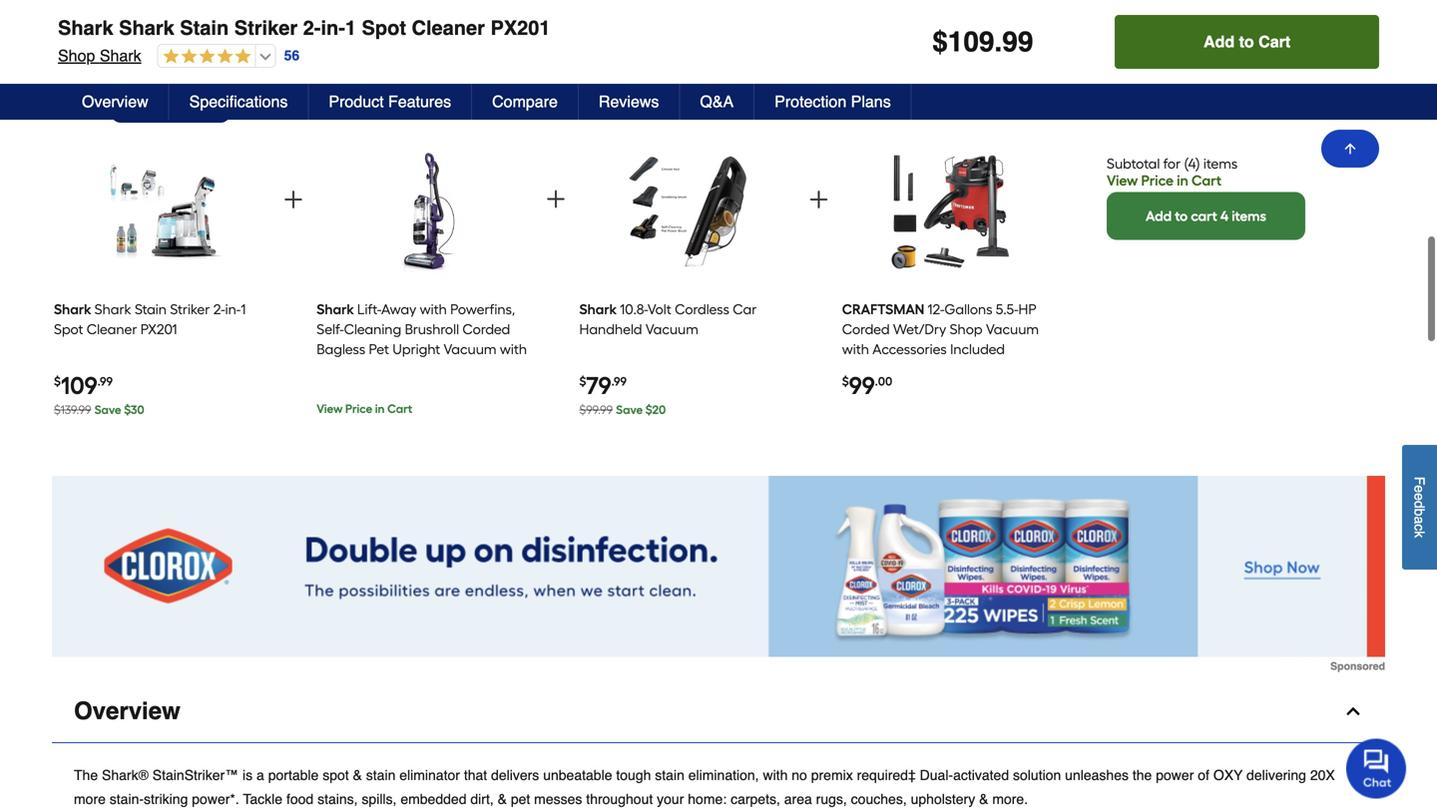 Task type: locate. For each thing, give the bounding box(es) containing it.
eliminator
[[399, 768, 460, 784]]

f
[[1412, 477, 1428, 485]]

4 right cart at the right of page
[[1220, 207, 1229, 224]]

px201 up 30
[[140, 321, 177, 338]]

1 horizontal spatial stain
[[180, 16, 229, 39]]

0 vertical spatial cart
[[1259, 32, 1291, 51]]

1 selected from the left
[[350, 103, 405, 120]]

$ up $99.99
[[579, 374, 586, 389]]

arrow up image
[[1342, 141, 1358, 157]]

1 horizontal spatial 2-
[[303, 16, 321, 39]]

current item
[[122, 105, 219, 120]]

that
[[464, 768, 487, 784]]

gallons
[[945, 301, 993, 318]]

overview down shop shark
[[82, 92, 148, 111]]

protection
[[775, 92, 847, 111]]

1 horizontal spatial cleaner
[[412, 16, 485, 39]]

4.9 stars image
[[158, 48, 251, 66]]

in-
[[321, 16, 345, 39], [225, 301, 241, 318]]

self-
[[317, 321, 344, 338]]

vacuum down powerfins,
[[444, 341, 497, 358]]

with up '$ 99 .00' on the top right of page
[[842, 341, 869, 358]]

1 horizontal spatial a
[[1412, 516, 1428, 524]]

20x
[[1310, 768, 1335, 784]]

price inside 'subtotal for ( 4 ) items view price in cart'
[[1141, 172, 1174, 189]]

1 horizontal spatial 1
[[345, 16, 356, 39]]

corded
[[463, 321, 510, 338], [842, 321, 890, 338]]

2- inside shark stain striker 2-in-1 spot cleaner px201
[[213, 301, 225, 318]]

0 horizontal spatial 99
[[849, 371, 875, 400]]

with
[[420, 301, 447, 318], [500, 341, 527, 358], [842, 341, 869, 358], [763, 768, 788, 784]]

cart inside 'button'
[[1259, 32, 1291, 51]]

0 horizontal spatial view
[[317, 402, 343, 416]]

stain
[[180, 16, 229, 39], [135, 301, 167, 318]]

1 horizontal spatial spot
[[362, 16, 406, 39]]

& right 'spot'
[[353, 768, 362, 784]]

view left for
[[1107, 172, 1138, 189]]

premix
[[811, 768, 853, 784]]

1 horizontal spatial 109
[[948, 26, 995, 58]]

stain up spills,
[[366, 768, 396, 784]]

price
[[1141, 172, 1174, 189], [345, 402, 372, 416]]

0 horizontal spatial corded
[[463, 321, 510, 338]]

0 horizontal spatial px201
[[140, 321, 177, 338]]

overview for the top overview button
[[82, 92, 148, 111]]

better together heading
[[52, 17, 1305, 49]]

overview button
[[62, 84, 169, 120], [52, 681, 1385, 744]]

& down activated
[[979, 792, 988, 807]]

price down the filter
[[345, 402, 372, 416]]

1 vertical spatial stain
[[135, 301, 167, 318]]

selected for 99
[[876, 103, 930, 120]]

109 inside list item
[[61, 371, 97, 400]]

striker inside shark stain striker 2-in-1 spot cleaner px201
[[170, 301, 210, 318]]

0 vertical spatial striker
[[234, 16, 298, 39]]

1 horizontal spatial price
[[1141, 172, 1174, 189]]

1 vertical spatial add
[[1146, 207, 1172, 224]]

e
[[1412, 485, 1428, 493], [1412, 493, 1428, 501]]

1 vertical spatial in-
[[225, 301, 241, 318]]

striking
[[144, 792, 188, 807]]

1 vertical spatial 4
[[1220, 207, 1229, 224]]

vacuum
[[646, 321, 699, 338], [986, 321, 1039, 338], [444, 341, 497, 358]]

corded inside lift-away with powerfins, self-cleaning brushroll corded bagless pet upright vacuum with hepa filter
[[463, 321, 510, 338]]

$ inside $ 109 .99
[[54, 374, 61, 389]]

with up brushroll
[[420, 301, 447, 318]]

rugs,
[[816, 792, 847, 807]]

1 vertical spatial a
[[257, 768, 264, 784]]

spot inside shark stain striker 2-in-1 spot cleaner px201
[[54, 321, 83, 338]]

0 horizontal spatial selected
[[350, 103, 405, 120]]

to inside 'button'
[[1239, 32, 1254, 51]]

a right is
[[257, 768, 264, 784]]

subtotal for ( 4 ) items view price in cart
[[1107, 155, 1238, 189]]

0 horizontal spatial &
[[353, 768, 362, 784]]

0 vertical spatial px201
[[491, 16, 550, 39]]

overview button down shop shark
[[62, 84, 169, 120]]

shark shark stain striker 2-in-1 spot cleaner px201
[[58, 16, 550, 39]]

e up "d"
[[1412, 485, 1428, 493]]

cart inside list item
[[387, 402, 412, 416]]

1 horizontal spatial cart
[[1192, 172, 1222, 189]]

2 .99 from the left
[[611, 374, 627, 389]]

items right cart at the right of page
[[1232, 207, 1267, 224]]

of
[[1198, 768, 1210, 784]]

1 horizontal spatial to
[[1239, 32, 1254, 51]]

.99 inside $ 109 .99
[[97, 374, 113, 389]]

0 horizontal spatial striker
[[170, 301, 210, 318]]

save left 20
[[616, 403, 643, 417]]

1 horizontal spatial vacuum
[[646, 321, 699, 338]]

10.8-
[[620, 301, 648, 318]]

save inside 109 list item
[[94, 403, 121, 417]]

1 vertical spatial spot
[[54, 321, 83, 338]]

chat invite button image
[[1346, 738, 1407, 799]]

1 horizontal spatial stain
[[655, 768, 685, 784]]

selected
[[350, 103, 405, 120], [613, 103, 667, 120], [876, 103, 930, 120]]

0 horizontal spatial shop
[[58, 46, 95, 65]]

.99 up $99.99 save $ 20
[[611, 374, 627, 389]]

1 save from the left
[[94, 403, 121, 417]]

in inside 'subtotal for ( 4 ) items view price in cart'
[[1177, 172, 1188, 189]]

striker
[[234, 16, 298, 39], [170, 301, 210, 318]]

cleaner
[[412, 16, 485, 39], [87, 321, 137, 338]]

$
[[932, 26, 948, 58], [54, 374, 61, 389], [579, 374, 586, 389], [842, 374, 849, 389], [124, 403, 131, 417], [646, 403, 652, 417]]

in left the )
[[1177, 172, 1188, 189]]

messes
[[534, 792, 582, 807]]

1 horizontal spatial in-
[[321, 16, 345, 39]]

reviews
[[599, 92, 659, 111]]

save for 109
[[94, 403, 121, 417]]

0 horizontal spatial .99
[[97, 374, 113, 389]]

109 for .
[[948, 26, 995, 58]]

0 horizontal spatial plus image
[[281, 188, 305, 212]]

overview
[[82, 92, 148, 111], [74, 698, 180, 725]]

list item
[[317, 132, 533, 427]]

0 vertical spatial stain
[[180, 16, 229, 39]]

shark
[[58, 16, 113, 39], [119, 16, 174, 39], [100, 46, 141, 65], [54, 301, 91, 318], [94, 301, 131, 318], [317, 301, 354, 318], [579, 301, 617, 318]]

overview for the bottommost overview button
[[74, 698, 180, 725]]

chevron up image
[[1343, 702, 1363, 722]]

in down the filter
[[375, 402, 385, 416]]

cleaner up $ 109 .99
[[87, 321, 137, 338]]

protection plans button
[[755, 84, 912, 120]]

items right the )
[[1204, 155, 1238, 172]]

add inside 'button'
[[1204, 32, 1235, 51]]

2 horizontal spatial cart
[[1259, 32, 1291, 51]]

plus image for shark stain striker 2-in-1 spot cleaner px201
[[281, 188, 305, 212]]

k
[[1412, 531, 1428, 538]]

0 vertical spatial in
[[1177, 172, 1188, 189]]

specifications button
[[169, 84, 309, 120]]

1 vertical spatial cart
[[1192, 172, 1222, 189]]

1 vertical spatial 1
[[241, 301, 246, 318]]

0 horizontal spatial cart
[[387, 402, 412, 416]]

for
[[1163, 155, 1181, 172]]

0 vertical spatial to
[[1239, 32, 1254, 51]]

more.
[[992, 792, 1028, 807]]

the shark® stainstriker™ is a portable spot & stain eliminator that delivers unbeatable tough stain elimination, with no premix required‡ dual-activated solution unleashes the power of oxy delivering 20x more stain-striking power*. tackle food stains, spills, embedded dirt, & pet messes throughout your home: carpets, area rugs, couches, upholstery & more.
[[74, 768, 1335, 807]]

save left 30
[[94, 403, 121, 417]]

99 inside list item
[[849, 371, 875, 400]]

powerfins,
[[450, 301, 515, 318]]

2 corded from the left
[[842, 321, 890, 338]]

px201 up compare
[[491, 16, 550, 39]]

with left no
[[763, 768, 788, 784]]

1 corded from the left
[[463, 321, 510, 338]]

0 horizontal spatial cleaner
[[87, 321, 137, 338]]

1 horizontal spatial add
[[1204, 32, 1235, 51]]

0 horizontal spatial stain
[[366, 768, 396, 784]]

$ left the '.00'
[[842, 374, 849, 389]]

1 horizontal spatial &
[[498, 792, 507, 807]]

10.8-volt cordless car handheld vacuum
[[579, 301, 757, 338]]

c
[[1412, 524, 1428, 531]]

wet/dry
[[893, 321, 946, 338]]

4 right for
[[1188, 155, 1196, 172]]

1 vertical spatial 99
[[849, 371, 875, 400]]

shark stain striker 2-in-1 spot cleaner px201
[[54, 301, 246, 338]]

shark shark stain striker 2-in-1 spot cleaner px201 image
[[97, 139, 227, 284]]

0 vertical spatial overview
[[82, 92, 148, 111]]

2 horizontal spatial vacuum
[[986, 321, 1039, 338]]

$ inside $ 79 .99
[[579, 374, 586, 389]]

plus image for lift-away with powerfins, self-cleaning brushroll corded bagless pet upright vacuum with hepa filter
[[544, 187, 568, 211]]

price left '('
[[1141, 172, 1174, 189]]

0 horizontal spatial a
[[257, 768, 264, 784]]

e up 'b'
[[1412, 493, 1428, 501]]

.99 inside $ 79 .99
[[611, 374, 627, 389]]

1 horizontal spatial 99
[[1002, 26, 1033, 58]]

stain up 4.9 stars image
[[180, 16, 229, 39]]

$ for $ 109 .99
[[54, 374, 61, 389]]

1 vertical spatial striker
[[170, 301, 210, 318]]

0 horizontal spatial spot
[[54, 321, 83, 338]]

0 horizontal spatial in
[[375, 402, 385, 416]]

overview up shark®
[[74, 698, 180, 725]]

a up k
[[1412, 516, 1428, 524]]

brushroll
[[405, 321, 459, 338]]

shop
[[58, 46, 95, 65], [950, 321, 983, 338]]

0 vertical spatial a
[[1412, 516, 1428, 524]]

carpets,
[[731, 792, 780, 807]]

1 vertical spatial overview
[[74, 698, 180, 725]]

q&a
[[700, 92, 734, 111]]

1 vertical spatial 109
[[61, 371, 97, 400]]

with down powerfins,
[[500, 341, 527, 358]]

1 horizontal spatial corded
[[842, 321, 890, 338]]

0 vertical spatial 4
[[1188, 155, 1196, 172]]

save inside '79' list item
[[616, 403, 643, 417]]

1 horizontal spatial 4
[[1220, 207, 1229, 224]]

craftsman 12-gallons 5.5-hp corded wet/dry shop vacuum with accessories included image
[[885, 139, 1015, 284]]

compare button
[[472, 84, 579, 120]]

corded down craftsman at the right of page
[[842, 321, 890, 338]]

advertisement region
[[52, 476, 1385, 673]]

upholstery
[[911, 792, 975, 807]]

1 vertical spatial view
[[317, 402, 343, 416]]

1 horizontal spatial view
[[1107, 172, 1138, 189]]

with inside 12-gallons 5.5-hp corded wet/dry shop vacuum with accessories included
[[842, 341, 869, 358]]

2 stain from the left
[[655, 768, 685, 784]]

reviews button
[[579, 84, 680, 120]]

0 horizontal spatial stain
[[135, 301, 167, 318]]

.99 up $139.99 save $ 30
[[97, 374, 113, 389]]

.99
[[97, 374, 113, 389], [611, 374, 627, 389]]

spot
[[362, 16, 406, 39], [54, 321, 83, 338]]

shop inside 12-gallons 5.5-hp corded wet/dry shop vacuum with accessories included
[[950, 321, 983, 338]]

.00
[[875, 374, 893, 389]]

0 vertical spatial 99
[[1002, 26, 1033, 58]]

2 save from the left
[[616, 403, 643, 417]]

more
[[74, 792, 106, 807]]

0 horizontal spatial save
[[94, 403, 121, 417]]

0 vertical spatial price
[[1141, 172, 1174, 189]]

corded down powerfins,
[[463, 321, 510, 338]]

99 list item
[[842, 132, 1058, 428]]

$ up $139.99
[[54, 374, 61, 389]]

vacuum down 5.5-
[[986, 321, 1039, 338]]

0 vertical spatial cleaner
[[412, 16, 485, 39]]

$ left .
[[932, 26, 948, 58]]

0 vertical spatial view
[[1107, 172, 1138, 189]]

0 vertical spatial add
[[1204, 32, 1235, 51]]

vacuum inside 12-gallons 5.5-hp corded wet/dry shop vacuum with accessories included
[[986, 321, 1039, 338]]

1 vertical spatial in
[[375, 402, 385, 416]]

$ 109 .99
[[54, 371, 113, 400]]

1 horizontal spatial shop
[[950, 321, 983, 338]]

1 horizontal spatial selected
[[613, 103, 667, 120]]

cleaner up features
[[412, 16, 485, 39]]

vacuum down volt
[[646, 321, 699, 338]]

stain up your
[[655, 768, 685, 784]]

1 vertical spatial cleaner
[[87, 321, 137, 338]]

overview button up elimination,
[[52, 681, 1385, 744]]

bagless
[[317, 341, 365, 358]]

lift-
[[357, 301, 381, 318]]

features
[[388, 92, 451, 111]]

1 e from the top
[[1412, 485, 1428, 493]]

2 horizontal spatial selected
[[876, 103, 930, 120]]

stain-
[[110, 792, 144, 807]]

0 horizontal spatial add
[[1146, 207, 1172, 224]]

shark lift-away with powerfins, self-cleaning brushroll corded bagless pet upright vacuum with hepa filter image
[[360, 139, 490, 284]]

unleashes
[[1065, 768, 1129, 784]]

1 horizontal spatial plus image
[[544, 187, 568, 211]]

craftsman
[[842, 301, 924, 318]]

0 vertical spatial items
[[1204, 155, 1238, 172]]

$ right $99.99
[[646, 403, 652, 417]]

3 selected from the left
[[876, 103, 930, 120]]

1 vertical spatial 2-
[[213, 301, 225, 318]]

shark 10.8-volt cordless car handheld vacuum image
[[623, 139, 752, 284]]

$99.99
[[579, 403, 613, 417]]

56
[[284, 48, 300, 64]]

stain down shark shark stain striker 2-in-1 spot cleaner px201 image
[[135, 301, 167, 318]]

99
[[1002, 26, 1033, 58], [849, 371, 875, 400]]

view down hepa
[[317, 402, 343, 416]]

shark inside list item
[[317, 301, 354, 318]]

handheld
[[579, 321, 642, 338]]

1 horizontal spatial save
[[616, 403, 643, 417]]

2 vertical spatial cart
[[387, 402, 412, 416]]

0 horizontal spatial price
[[345, 402, 372, 416]]

1 vertical spatial shop
[[950, 321, 983, 338]]

cordless
[[675, 301, 729, 318]]

1 horizontal spatial .99
[[611, 374, 627, 389]]

2-
[[303, 16, 321, 39], [213, 301, 225, 318]]

1 vertical spatial price
[[345, 402, 372, 416]]

tackle
[[243, 792, 282, 807]]

delivers
[[491, 768, 539, 784]]

selected for view price in cart
[[350, 103, 405, 120]]

spot up $ 109 .99
[[54, 321, 83, 338]]

couches,
[[851, 792, 907, 807]]

vacuum inside lift-away with powerfins, self-cleaning brushroll corded bagless pet upright vacuum with hepa filter
[[444, 341, 497, 358]]

0 horizontal spatial 2-
[[213, 301, 225, 318]]

4 inside 'subtotal for ( 4 ) items view price in cart'
[[1188, 155, 1196, 172]]

1 .99 from the left
[[97, 374, 113, 389]]

with inside the shark® stainstriker™ is a portable spot & stain eliminator that delivers unbeatable tough stain elimination, with no premix required‡ dual-activated solution unleashes the power of oxy delivering 20x more stain-striking power*. tackle food stains, spills, embedded dirt, & pet messes throughout your home: carpets, area rugs, couches, upholstery & more.
[[763, 768, 788, 784]]

1 vertical spatial to
[[1175, 207, 1188, 224]]

0 vertical spatial 109
[[948, 26, 995, 58]]

delivering
[[1247, 768, 1306, 784]]

items
[[1204, 155, 1238, 172], [1232, 207, 1267, 224]]

4
[[1188, 155, 1196, 172], [1220, 207, 1229, 224]]

$ for $ 109 . 99
[[932, 26, 948, 58]]

0 horizontal spatial 109
[[61, 371, 97, 400]]

spot up "product features"
[[362, 16, 406, 39]]

1 vertical spatial px201
[[140, 321, 177, 338]]

add for add to cart 4 items
[[1146, 207, 1172, 224]]

0 horizontal spatial to
[[1175, 207, 1188, 224]]

0 horizontal spatial 1
[[241, 301, 246, 318]]

$ for $ 99 .00
[[842, 374, 849, 389]]

plus image
[[544, 187, 568, 211], [281, 188, 305, 212]]

$ inside '$ 99 .00'
[[842, 374, 849, 389]]

view price in cart
[[317, 402, 412, 416]]

0 horizontal spatial vacuum
[[444, 341, 497, 358]]

& left pet
[[498, 792, 507, 807]]

1 horizontal spatial in
[[1177, 172, 1188, 189]]



Task type: vqa. For each thing, say whether or not it's contained in the screenshot.
"burners" within the When Selecting A Cooktop, It'S Important To Consider How Many Burners You'Ll Need And How Much Heat You Want. Both Built-In Cooktops And Cooktop Ranges Have Many Options, So You Can Choose From Popular Options Like An Eight-Burner Induction Cooktop, A Six-Burner
no



Task type: describe. For each thing, give the bounding box(es) containing it.
accessories
[[873, 341, 947, 358]]

price inside list item
[[345, 402, 372, 416]]

is
[[243, 768, 253, 784]]

.99 for 79
[[611, 374, 627, 389]]

product
[[329, 92, 384, 111]]

12-
[[928, 301, 945, 318]]

in- inside shark stain striker 2-in-1 spot cleaner px201
[[225, 301, 241, 318]]

oxy
[[1213, 768, 1243, 784]]

filter
[[353, 361, 383, 378]]

subtotal
[[1107, 155, 1160, 172]]

5.5-
[[996, 301, 1018, 318]]

product features
[[329, 92, 451, 111]]

0 vertical spatial overview button
[[62, 84, 169, 120]]

2 selected from the left
[[613, 103, 667, 120]]

f e e d b a c k button
[[1402, 445, 1437, 570]]

power
[[1156, 768, 1194, 784]]

plans
[[851, 92, 891, 111]]

1 vertical spatial overview button
[[52, 681, 1385, 744]]

1 horizontal spatial striker
[[234, 16, 298, 39]]

$ right $139.99
[[124, 403, 131, 417]]

stains,
[[317, 792, 358, 807]]

dirt,
[[470, 792, 494, 807]]

home:
[[688, 792, 727, 807]]

hp
[[1018, 301, 1037, 318]]

1 horizontal spatial px201
[[491, 16, 550, 39]]

unbeatable
[[543, 768, 612, 784]]

$139.99 save $ 30
[[54, 403, 144, 417]]

2 e from the top
[[1412, 493, 1428, 501]]

px201 inside shark stain striker 2-in-1 spot cleaner px201
[[140, 321, 177, 338]]

spot
[[323, 768, 349, 784]]

pet
[[511, 792, 530, 807]]

shop shark
[[58, 46, 141, 65]]

2 horizontal spatial &
[[979, 792, 988, 807]]

stainstriker™
[[152, 768, 239, 784]]

0 vertical spatial 1
[[345, 16, 356, 39]]

cleaning
[[344, 321, 401, 338]]

$ 109 . 99
[[932, 26, 1033, 58]]

plus image
[[807, 188, 831, 212]]

add to cart button
[[1115, 15, 1379, 69]]

.
[[995, 26, 1002, 58]]

to for cart
[[1239, 32, 1254, 51]]

$ for $ 79 .99
[[579, 374, 586, 389]]

protection plans
[[775, 92, 891, 111]]

view inside 'subtotal for ( 4 ) items view price in cart'
[[1107, 172, 1138, 189]]

0 vertical spatial 2-
[[303, 16, 321, 39]]

109 for .99
[[61, 371, 97, 400]]

list item containing shark
[[317, 132, 533, 427]]

portable
[[268, 768, 319, 784]]

included
[[950, 341, 1005, 358]]

save for 79
[[616, 403, 643, 417]]

specifications
[[189, 92, 288, 111]]

30
[[131, 403, 144, 417]]

add to cart
[[1204, 32, 1291, 51]]

109 list item
[[54, 132, 270, 428]]

volt
[[648, 301, 671, 318]]

view inside list item
[[317, 402, 343, 416]]

0 vertical spatial in-
[[321, 16, 345, 39]]

add to cart 4 items link
[[1107, 192, 1305, 240]]

your
[[657, 792, 684, 807]]

spills,
[[362, 792, 397, 807]]

solution
[[1013, 768, 1061, 784]]

$99.99 save $ 20
[[579, 403, 666, 417]]

a inside f e e d b a c k button
[[1412, 516, 1428, 524]]

20
[[652, 403, 666, 417]]

items inside 'subtotal for ( 4 ) items view price in cart'
[[1204, 155, 1238, 172]]

0 vertical spatial shop
[[58, 46, 95, 65]]

f e e d b a c k
[[1412, 477, 1428, 538]]

in inside list item
[[375, 402, 385, 416]]

corded inside 12-gallons 5.5-hp corded wet/dry shop vacuum with accessories included
[[842, 321, 890, 338]]

d
[[1412, 501, 1428, 509]]

4 for )
[[1188, 155, 1196, 172]]

compare
[[492, 92, 558, 111]]

shark inside shark stain striker 2-in-1 spot cleaner px201
[[94, 301, 131, 318]]

throughout
[[586, 792, 653, 807]]

a inside the shark® stainstriker™ is a portable spot & stain eliminator that delivers unbeatable tough stain elimination, with no premix required‡ dual-activated solution unleashes the power of oxy delivering 20x more stain-striking power*. tackle food stains, spills, embedded dirt, & pet messes throughout your home: carpets, area rugs, couches, upholstery & more.
[[257, 768, 264, 784]]

current
[[122, 105, 184, 120]]

item
[[188, 105, 219, 120]]

hepa
[[317, 361, 350, 378]]

add to cart 4 items
[[1146, 207, 1267, 224]]

.99 for 109
[[97, 374, 113, 389]]

power*.
[[192, 792, 239, 807]]

embedded
[[401, 792, 467, 807]]

1 stain from the left
[[366, 768, 396, 784]]

4 for items
[[1220, 207, 1229, 224]]

tough
[[616, 768, 651, 784]]

elimination,
[[688, 768, 759, 784]]

shark®
[[102, 768, 149, 784]]

vacuum inside 10.8-volt cordless car handheld vacuum
[[646, 321, 699, 338]]

food
[[286, 792, 314, 807]]

b
[[1412, 509, 1428, 516]]

to for cart
[[1175, 207, 1188, 224]]

required‡
[[857, 768, 916, 784]]

activated
[[953, 768, 1009, 784]]

79 list item
[[579, 132, 796, 428]]

q&a button
[[680, 84, 755, 120]]

$ 79 .99
[[579, 371, 627, 400]]

1 vertical spatial items
[[1232, 207, 1267, 224]]

79
[[586, 371, 611, 400]]

dual-
[[920, 768, 953, 784]]

cart inside 'subtotal for ( 4 ) items view price in cart'
[[1192, 172, 1222, 189]]

cart
[[1191, 207, 1217, 224]]

1 inside shark stain striker 2-in-1 spot cleaner px201
[[241, 301, 246, 318]]

cleaner inside shark stain striker 2-in-1 spot cleaner px201
[[87, 321, 137, 338]]

0 vertical spatial spot
[[362, 16, 406, 39]]

add for add to cart
[[1204, 32, 1235, 51]]

pet
[[369, 341, 389, 358]]

stain inside shark stain striker 2-in-1 spot cleaner px201
[[135, 301, 167, 318]]

$139.99
[[54, 403, 91, 417]]

shark inside '79' list item
[[579, 301, 617, 318]]

car
[[733, 301, 757, 318]]



